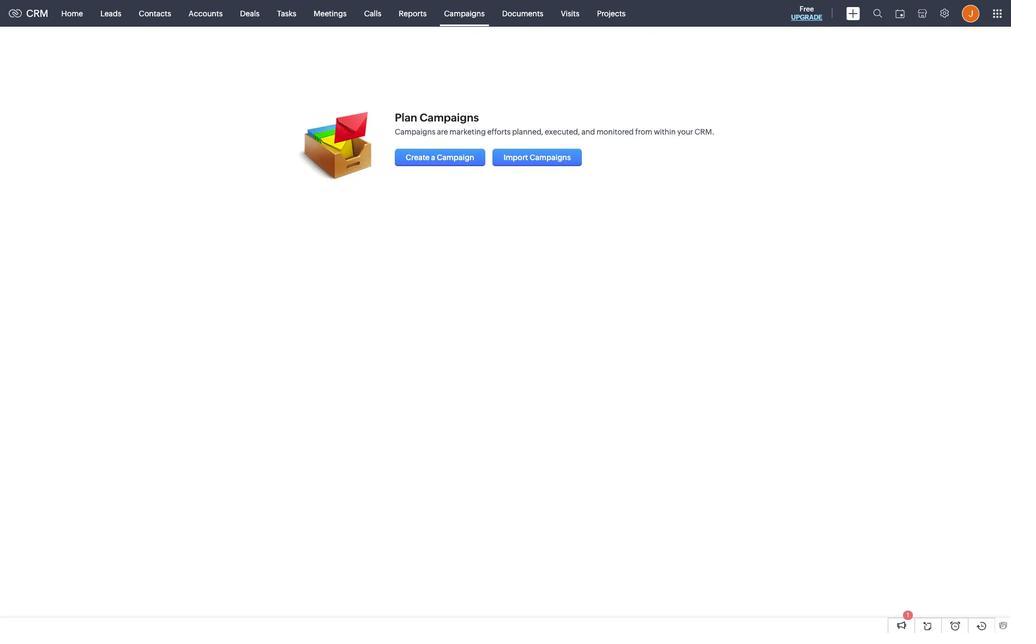 Task type: vqa. For each thing, say whether or not it's contained in the screenshot.
Create at the left top
yes



Task type: locate. For each thing, give the bounding box(es) containing it.
free
[[800, 5, 814, 13]]

a
[[431, 153, 435, 162]]

tasks link
[[268, 0, 305, 26]]

free upgrade
[[791, 5, 822, 21]]

projects
[[597, 9, 626, 18]]

meetings
[[314, 9, 347, 18]]

campaigns link
[[435, 0, 493, 26]]

monitored
[[597, 128, 634, 136]]

leads link
[[92, 0, 130, 26]]

import campaigns
[[504, 153, 571, 162]]

campaigns right reports link
[[444, 9, 485, 18]]

marketing
[[450, 128, 486, 136]]

profile element
[[956, 0, 986, 26]]

upgrade
[[791, 14, 822, 21]]

campaigns down plan
[[395, 128, 436, 136]]

executed,
[[545, 128, 580, 136]]

planned,
[[512, 128, 543, 136]]

documents link
[[493, 0, 552, 26]]

reports
[[399, 9, 427, 18]]

campaigns
[[444, 9, 485, 18], [420, 111, 479, 124], [395, 128, 436, 136], [530, 153, 571, 162]]

contacts
[[139, 9, 171, 18]]

deals
[[240, 9, 260, 18]]

search image
[[873, 9, 882, 18]]

accounts
[[189, 9, 223, 18]]

projects link
[[588, 0, 634, 26]]

within
[[654, 128, 676, 136]]

leads
[[100, 9, 121, 18]]

campaigns down executed,
[[530, 153, 571, 162]]

and
[[582, 128, 595, 136]]



Task type: describe. For each thing, give the bounding box(es) containing it.
search element
[[867, 0, 889, 27]]

campaign
[[437, 153, 474, 162]]

home link
[[53, 0, 92, 26]]

calls
[[364, 9, 381, 18]]

create
[[406, 153, 430, 162]]

create a campaign
[[406, 153, 474, 162]]

profile image
[[962, 5, 980, 22]]

your
[[677, 128, 693, 136]]

plan campaigns campaigns are marketing efforts planned, executed, and monitored from within your crm.
[[395, 111, 714, 136]]

visits link
[[552, 0, 588, 26]]

crm
[[26, 8, 48, 19]]

calendar image
[[896, 9, 905, 18]]

deals link
[[231, 0, 268, 26]]

1
[[907, 612, 909, 619]]

calls link
[[355, 0, 390, 26]]

create menu element
[[840, 0, 867, 26]]

create menu image
[[846, 7, 860, 20]]

documents
[[502, 9, 543, 18]]

import
[[504, 153, 528, 162]]

campaigns up are
[[420, 111, 479, 124]]

accounts link
[[180, 0, 231, 26]]

create a campaign button
[[395, 149, 485, 166]]

plan
[[395, 111, 417, 124]]

home
[[61, 9, 83, 18]]

reports link
[[390, 0, 435, 26]]

crm.
[[695, 128, 714, 136]]

campaigns inside button
[[530, 153, 571, 162]]

are
[[437, 128, 448, 136]]

efforts
[[487, 128, 511, 136]]

meetings link
[[305, 0, 355, 26]]

crm link
[[9, 8, 48, 19]]

contacts link
[[130, 0, 180, 26]]

import campaigns button
[[493, 149, 582, 166]]

from
[[635, 128, 652, 136]]

visits
[[561, 9, 580, 18]]

tasks
[[277, 9, 296, 18]]



